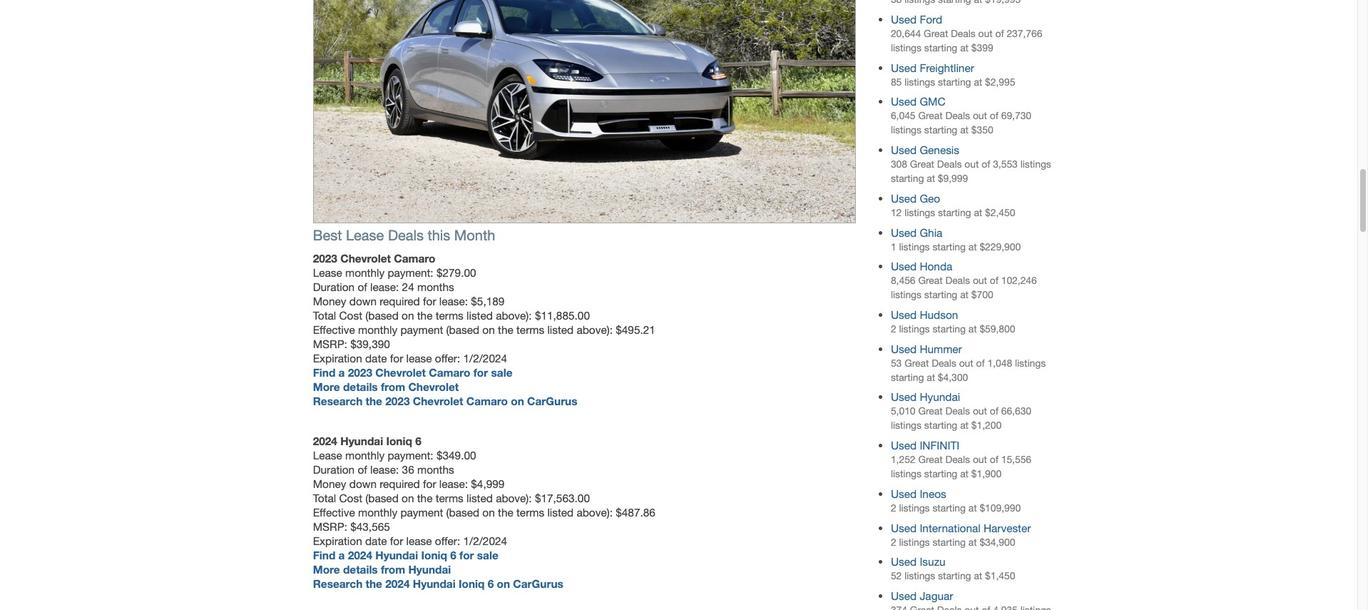 Task type: locate. For each thing, give the bounding box(es) containing it.
1 vertical spatial 6
[[450, 549, 457, 562]]

used gmc
[[891, 95, 946, 108]]

0 vertical spatial from
[[381, 380, 405, 393]]

0 vertical spatial offer:
[[435, 352, 460, 364]]

1 vertical spatial lease
[[313, 266, 342, 279]]

used for used jaguar
[[891, 590, 917, 602]]

1 details from the top
[[343, 380, 378, 393]]

cost up $39,390
[[339, 309, 363, 322]]

offer: up the research the 2024 hyundai ioniq 6 on cargurus link
[[435, 535, 460, 547]]

2 vertical spatial lease
[[313, 449, 342, 462]]

1 2 from the top
[[891, 323, 897, 335]]

sale inside 2024 hyundai ioniq 6 lease monthly payment: $349.00 duration of lease: 36 months money down required for lease: $4,999 total cost (based on the terms listed above): $17,563.00 effective monthly payment (based on the terms listed above): $487.86 msrp: $43,565 expiration date for lease offer: 1/2/2024 find a 2024 hyundai ioniq 6 for sale more details from hyundai research the 2024 hyundai ioniq 6 on cargurus
[[477, 549, 499, 562]]

starting inside 53 great deals out of 1,048 listings starting at
[[891, 372, 924, 383]]

$59,800
[[980, 323, 1016, 335]]

used up the '8,456' at the top right of the page
[[891, 260, 917, 273]]

0 vertical spatial details
[[343, 380, 378, 393]]

camaro down best lease deals this month
[[394, 252, 436, 264]]

of up $350 at the top right of page
[[990, 110, 999, 122]]

lease: down the "$279.00"
[[439, 294, 468, 307]]

deals down honda
[[946, 275, 971, 286]]

lease up find a 2023 chevrolet camaro for sale link
[[406, 352, 432, 364]]

2 details from the top
[[343, 563, 378, 576]]

expiration inside 2023 chevrolet camaro lease monthly payment: $279.00 duration of lease: 24 months money down required for lease: $5,189 total cost (based on the terms listed above): $11,885.00 effective monthly payment (based on the terms listed above): $495.21 msrp: $39,390 expiration date for lease offer: 1/2/2024 find a 2023 chevrolet camaro for sale more details from chevrolet research the 2023 chevrolet camaro on cargurus
[[313, 352, 362, 364]]

lease
[[406, 352, 432, 364], [406, 535, 432, 547]]

0 vertical spatial more
[[313, 380, 340, 393]]

0 vertical spatial money
[[313, 294, 346, 307]]

1 expiration from the top
[[313, 352, 362, 364]]

sale
[[491, 366, 513, 379], [477, 549, 499, 562]]

out up $399
[[979, 28, 993, 39]]

research the 2024 hyundai ioniq 6 on cargurus link
[[313, 577, 564, 590]]

1 payment from the top
[[401, 323, 443, 336]]

used for used gmc
[[891, 95, 917, 108]]

at left $229,900
[[969, 241, 977, 252]]

deals for 20,644
[[951, 28, 976, 39]]

starting down isuzu
[[939, 570, 972, 582]]

0 vertical spatial a
[[339, 366, 345, 379]]

0 vertical spatial lease
[[406, 352, 432, 364]]

1 vertical spatial ioniq
[[421, 549, 447, 562]]

starting inside 8,456 great deals out of 102,246 listings starting at
[[925, 289, 958, 301]]

payment: inside 2024 hyundai ioniq 6 lease monthly payment: $349.00 duration of lease: 36 months money down required for lease: $4,999 total cost (based on the terms listed above): $17,563.00 effective monthly payment (based on the terms listed above): $487.86 msrp: $43,565 expiration date for lease offer: 1/2/2024 find a 2024 hyundai ioniq 6 for sale more details from hyundai research the 2024 hyundai ioniq 6 on cargurus
[[388, 449, 434, 462]]

listings down used isuzu link
[[905, 570, 936, 582]]

cargurus
[[527, 394, 578, 407], [513, 577, 564, 590]]

2 cost from the top
[[339, 492, 363, 505]]

used genesis
[[891, 143, 960, 156]]

2 horizontal spatial ioniq
[[459, 577, 485, 590]]

details inside 2024 hyundai ioniq 6 lease monthly payment: $349.00 duration of lease: 36 months money down required for lease: $4,999 total cost (based on the terms listed above): $17,563.00 effective monthly payment (based on the terms listed above): $487.86 msrp: $43,565 expiration date for lease offer: 1/2/2024 find a 2024 hyundai ioniq 6 for sale more details from hyundai research the 2024 hyundai ioniq 6 on cargurus
[[343, 563, 378, 576]]

1 more from the top
[[313, 380, 340, 393]]

used for used hummer
[[891, 342, 917, 355]]

1 vertical spatial expiration
[[313, 535, 362, 547]]

listings down 5,010
[[891, 420, 922, 431]]

2 total from the top
[[313, 492, 336, 505]]

at left '$1,900'
[[961, 468, 969, 480]]

starting up 'used ghia 1 listings starting at $229,900'
[[939, 207, 972, 218]]

2 date from the top
[[365, 535, 387, 547]]

starting inside used isuzu 52 listings starting at $1,450
[[939, 570, 972, 582]]

1 total from the top
[[313, 309, 336, 322]]

used gmc link
[[891, 95, 946, 108]]

payment: up 24 on the left top
[[388, 266, 434, 279]]

starting inside the used geo 12 listings starting at $2,450
[[939, 207, 972, 218]]

0 vertical spatial lease
[[346, 227, 384, 243]]

date
[[365, 352, 387, 364], [365, 535, 387, 547]]

2 vertical spatial ioniq
[[459, 577, 485, 590]]

effective up $39,390
[[313, 323, 355, 336]]

deals inside 5,010 great deals out of 66,630 listings starting at
[[946, 406, 971, 417]]

2 required from the top
[[380, 477, 420, 490]]

used down 52
[[891, 590, 917, 602]]

details down $39,390
[[343, 380, 378, 393]]

listings inside 20,644 great deals out of 237,766 listings starting at
[[891, 42, 922, 53]]

2 used from the top
[[891, 61, 917, 74]]

total
[[313, 309, 336, 322], [313, 492, 336, 505]]

1 vertical spatial cargurus
[[513, 577, 564, 590]]

1 vertical spatial duration
[[313, 463, 355, 476]]

at left $399
[[961, 42, 969, 53]]

1 vertical spatial details
[[343, 563, 378, 576]]

listings inside 5,010 great deals out of 66,630 listings starting at
[[891, 420, 922, 431]]

a inside 2024 hyundai ioniq 6 lease monthly payment: $349.00 duration of lease: 36 months money down required for lease: $4,999 total cost (based on the terms listed above): $17,563.00 effective monthly payment (based on the terms listed above): $487.86 msrp: $43,565 expiration date for lease offer: 1/2/2024 find a 2024 hyundai ioniq 6 for sale more details from hyundai research the 2024 hyundai ioniq 6 on cargurus
[[339, 549, 345, 562]]

listings
[[891, 42, 922, 53], [905, 76, 936, 88], [891, 124, 922, 136], [1021, 158, 1052, 170], [905, 207, 936, 218], [900, 241, 930, 252], [891, 289, 922, 301], [900, 323, 930, 335], [1016, 357, 1046, 369], [891, 420, 922, 431], [891, 468, 922, 480], [900, 502, 930, 514], [900, 536, 930, 548], [905, 570, 936, 582]]

starting inside 'used ghia 1 listings starting at $229,900'
[[933, 241, 966, 252]]

1 from from the top
[[381, 380, 405, 393]]

of inside 20,644 great deals out of 237,766 listings starting at
[[996, 28, 1005, 39]]

1 horizontal spatial 6
[[450, 549, 457, 562]]

20,644 great deals out of 237,766 listings starting at
[[891, 28, 1043, 53]]

2 a from the top
[[339, 549, 345, 562]]

1 required from the top
[[380, 294, 420, 307]]

msrp: left $39,390
[[313, 337, 347, 350]]

0 vertical spatial down
[[350, 294, 377, 307]]

duration down best
[[313, 280, 355, 293]]

1 money from the top
[[313, 294, 346, 307]]

0 vertical spatial 2
[[891, 323, 897, 335]]

2 down from the top
[[350, 477, 377, 490]]

terms
[[436, 309, 464, 322], [517, 323, 545, 336], [436, 492, 464, 505], [517, 506, 545, 519]]

expiration down $39,390
[[313, 352, 362, 364]]

1 used from the top
[[891, 13, 917, 26]]

expiration
[[313, 352, 362, 364], [313, 535, 362, 547]]

for up research the 2023 chevrolet camaro on cargurus link
[[474, 366, 488, 379]]

used infiniti link
[[891, 439, 960, 452]]

jaguar
[[920, 590, 954, 602]]

out for gmc
[[973, 110, 988, 122]]

of up $1,200
[[990, 406, 999, 417]]

ioniq
[[386, 435, 412, 447], [421, 549, 447, 562], [459, 577, 485, 590]]

of left 237,766 at the top right of page
[[996, 28, 1005, 39]]

required down 36
[[380, 477, 420, 490]]

out
[[979, 28, 993, 39], [973, 110, 988, 122], [965, 158, 979, 170], [973, 275, 988, 286], [960, 357, 974, 369], [973, 406, 988, 417], [973, 454, 988, 465]]

66,630
[[1002, 406, 1032, 417]]

required inside 2023 chevrolet camaro lease monthly payment: $279.00 duration of lease: 24 months money down required for lease: $5,189 total cost (based on the terms listed above): $11,885.00 effective monthly payment (based on the terms listed above): $495.21 msrp: $39,390 expiration date for lease offer: 1/2/2024 find a 2023 chevrolet camaro for sale more details from chevrolet research the 2023 chevrolet camaro on cargurus
[[380, 294, 420, 307]]

0 vertical spatial msrp:
[[313, 337, 347, 350]]

offer: up find a 2023 chevrolet camaro for sale link
[[435, 352, 460, 364]]

used for used geo 12 listings starting at $2,450
[[891, 192, 917, 205]]

at inside 1,252 great deals out of 15,556 listings starting at
[[961, 468, 969, 480]]

listings inside the used geo 12 listings starting at $2,450
[[905, 207, 936, 218]]

great for hummer
[[905, 357, 929, 369]]

great inside 1,252 great deals out of 15,556 listings starting at
[[919, 454, 943, 465]]

above):
[[496, 309, 532, 322], [577, 323, 613, 336], [496, 492, 532, 505], [577, 506, 613, 519]]

1 vertical spatial months
[[418, 463, 454, 476]]

1 offer: from the top
[[435, 352, 460, 364]]

$2,450
[[986, 207, 1016, 218]]

used
[[891, 13, 917, 26], [891, 61, 917, 74], [891, 95, 917, 108], [891, 143, 917, 156], [891, 192, 917, 205], [891, 226, 917, 239], [891, 260, 917, 273], [891, 308, 917, 321], [891, 342, 917, 355], [891, 391, 917, 404], [891, 439, 917, 452], [891, 487, 917, 500], [891, 521, 917, 534], [891, 555, 917, 568], [891, 590, 917, 602]]

starting down 53
[[891, 372, 924, 383]]

of for used genesis
[[982, 158, 991, 170]]

10 used from the top
[[891, 391, 917, 404]]

2 inside used hudson 2 listings starting at $59,800
[[891, 323, 897, 335]]

used inside the used geo 12 listings starting at $2,450
[[891, 192, 917, 205]]

money inside 2023 chevrolet camaro lease monthly payment: $279.00 duration of lease: 24 months money down required for lease: $5,189 total cost (based on the terms listed above): $11,885.00 effective monthly payment (based on the terms listed above): $495.21 msrp: $39,390 expiration date for lease offer: 1/2/2024 find a 2023 chevrolet camaro for sale more details from chevrolet research the 2023 chevrolet camaro on cargurus
[[313, 294, 346, 307]]

1 1/2/2024 from the top
[[463, 352, 507, 364]]

date inside 2024 hyundai ioniq 6 lease monthly payment: $349.00 duration of lease: 36 months money down required for lease: $4,999 total cost (based on the terms listed above): $17,563.00 effective monthly payment (based on the terms listed above): $487.86 msrp: $43,565 expiration date for lease offer: 1/2/2024 find a 2024 hyundai ioniq 6 for sale more details from hyundai research the 2024 hyundai ioniq 6 on cargurus
[[365, 535, 387, 547]]

2 payment: from the top
[[388, 449, 434, 462]]

months
[[418, 280, 454, 293], [418, 463, 454, 476]]

11 used from the top
[[891, 439, 917, 452]]

of inside 5,010 great deals out of 66,630 listings starting at
[[990, 406, 999, 417]]

14 used from the top
[[891, 555, 917, 568]]

great inside 8,456 great deals out of 102,246 listings starting at
[[919, 275, 943, 286]]

5 used from the top
[[891, 192, 917, 205]]

out inside 1,252 great deals out of 15,556 listings starting at
[[973, 454, 988, 465]]

0 horizontal spatial 6
[[415, 435, 422, 447]]

ford
[[920, 13, 943, 26]]

of inside 53 great deals out of 1,048 listings starting at
[[977, 357, 985, 369]]

$1,450
[[986, 570, 1016, 582]]

0 horizontal spatial ioniq
[[386, 435, 412, 447]]

2 expiration from the top
[[313, 535, 362, 547]]

listed down $17,563.00
[[548, 506, 574, 519]]

honda
[[920, 260, 953, 273]]

2 horizontal spatial 2023
[[386, 394, 410, 407]]

great for honda
[[919, 275, 943, 286]]

308
[[891, 158, 908, 170]]

used freightliner 85 listings starting at $2,995
[[891, 61, 1016, 88]]

listings inside 6,045 great deals out of 69,730 listings starting at
[[891, 124, 922, 136]]

0 vertical spatial ioniq
[[386, 435, 412, 447]]

0 vertical spatial sale
[[491, 366, 513, 379]]

1,048
[[988, 357, 1013, 369]]

genesis
[[920, 143, 960, 156]]

above): down $4,999
[[496, 492, 532, 505]]

starting down freightliner on the top right of page
[[939, 76, 972, 88]]

research
[[313, 394, 363, 407], [313, 577, 363, 590]]

listings inside 53 great deals out of 1,048 listings starting at
[[1016, 357, 1046, 369]]

0 vertical spatial required
[[380, 294, 420, 307]]

research down more details from chevrolet link
[[313, 394, 363, 407]]

1 cost from the top
[[339, 309, 363, 322]]

listings up used isuzu link
[[900, 536, 930, 548]]

lease up find a 2024 hyundai ioniq 6 for sale link
[[406, 535, 432, 547]]

1 vertical spatial offer:
[[435, 535, 460, 547]]

for up find a 2023 chevrolet camaro for sale link
[[390, 352, 403, 364]]

0 vertical spatial cost
[[339, 309, 363, 322]]

2023 up more details from chevrolet link
[[348, 366, 373, 379]]

details down $43,565
[[343, 563, 378, 576]]

listings down 20,644 at the top right of page
[[891, 42, 922, 53]]

used hudson link
[[891, 308, 959, 321]]

sale up research the 2023 chevrolet camaro on cargurus link
[[491, 366, 513, 379]]

months down the "$279.00"
[[418, 280, 454, 293]]

deals for best
[[388, 227, 424, 243]]

2 lease from the top
[[406, 535, 432, 547]]

best lease deals this month
[[313, 227, 496, 243]]

used ghia 1 listings starting at $229,900
[[891, 226, 1021, 252]]

3 2 from the top
[[891, 536, 897, 548]]

cost inside 2023 chevrolet camaro lease monthly payment: $279.00 duration of lease: 24 months money down required for lease: $5,189 total cost (based on the terms listed above): $11,885.00 effective monthly payment (based on the terms listed above): $495.21 msrp: $39,390 expiration date for lease offer: 1/2/2024 find a 2023 chevrolet camaro for sale more details from chevrolet research the 2023 chevrolet camaro on cargurus
[[339, 309, 363, 322]]

out up $4,300 at bottom
[[960, 357, 974, 369]]

find up more details from hyundai link
[[313, 549, 336, 562]]

camaro
[[394, 252, 436, 264], [429, 366, 471, 379], [467, 394, 508, 407]]

2 payment from the top
[[401, 506, 443, 519]]

1 vertical spatial money
[[313, 477, 346, 490]]

great inside 308 great deals out of 3,553 listings starting at
[[911, 158, 935, 170]]

12
[[891, 207, 902, 218]]

2 vertical spatial 2024
[[386, 577, 410, 590]]

out inside 8,456 great deals out of 102,246 listings starting at
[[973, 275, 988, 286]]

used for used ford
[[891, 13, 917, 26]]

8 used from the top
[[891, 308, 917, 321]]

used up 1
[[891, 226, 917, 239]]

listings down used geo link
[[905, 207, 936, 218]]

listings down used ghia link
[[900, 241, 930, 252]]

money
[[313, 294, 346, 307], [313, 477, 346, 490]]

1/2/2024 inside 2024 hyundai ioniq 6 lease monthly payment: $349.00 duration of lease: 36 months money down required for lease: $4,999 total cost (based on the terms listed above): $17,563.00 effective monthly payment (based on the terms listed above): $487.86 msrp: $43,565 expiration date for lease offer: 1/2/2024 find a 2024 hyundai ioniq 6 for sale more details from hyundai research the 2024 hyundai ioniq 6 on cargurus
[[463, 535, 507, 547]]

$109,990
[[980, 502, 1021, 514]]

0 vertical spatial expiration
[[313, 352, 362, 364]]

great down used infiniti
[[919, 454, 943, 465]]

1 lease from the top
[[406, 352, 432, 364]]

camaro up research the 2023 chevrolet camaro on cargurus link
[[429, 366, 471, 379]]

deals
[[951, 28, 976, 39], [946, 110, 971, 122], [938, 158, 962, 170], [388, 227, 424, 243], [946, 275, 971, 286], [932, 357, 957, 369], [946, 406, 971, 417], [946, 454, 971, 465]]

payment: up 36
[[388, 449, 434, 462]]

102,246
[[1002, 275, 1038, 286]]

of up $700
[[990, 275, 999, 286]]

used hyundai
[[891, 391, 961, 404]]

used for used ineos 2 listings starting at $109,990
[[891, 487, 917, 500]]

used up used isuzu link
[[891, 521, 917, 534]]

2024
[[313, 435, 338, 447], [348, 549, 373, 562], [386, 577, 410, 590]]

0 vertical spatial months
[[418, 280, 454, 293]]

2 duration from the top
[[313, 463, 355, 476]]

1/2/2024 inside 2023 chevrolet camaro lease monthly payment: $279.00 duration of lease: 24 months money down required for lease: $5,189 total cost (based on the terms listed above): $11,885.00 effective monthly payment (based on the terms listed above): $495.21 msrp: $39,390 expiration date for lease offer: 1/2/2024 find a 2023 chevrolet camaro for sale more details from chevrolet research the 2023 chevrolet camaro on cargurus
[[463, 352, 507, 364]]

used isuzu 52 listings starting at $1,450
[[891, 555, 1016, 582]]

(based
[[366, 309, 399, 322], [446, 323, 480, 336], [366, 492, 399, 505], [446, 506, 480, 519]]

2 vertical spatial 6
[[488, 577, 494, 590]]

the
[[417, 309, 433, 322], [498, 323, 514, 336], [366, 394, 382, 407], [417, 492, 433, 505], [498, 506, 514, 519], [366, 577, 382, 590]]

out inside 6,045 great deals out of 69,730 listings starting at
[[973, 110, 988, 122]]

cost inside 2024 hyundai ioniq 6 lease monthly payment: $349.00 duration of lease: 36 months money down required for lease: $4,999 total cost (based on the terms listed above): $17,563.00 effective monthly payment (based on the terms listed above): $487.86 msrp: $43,565 expiration date for lease offer: 1/2/2024 find a 2024 hyundai ioniq 6 for sale more details from hyundai research the 2024 hyundai ioniq 6 on cargurus
[[339, 492, 363, 505]]

chevrolet
[[341, 252, 391, 264], [376, 366, 426, 379], [408, 380, 459, 393], [413, 394, 464, 407]]

deals inside 20,644 great deals out of 237,766 listings starting at
[[951, 28, 976, 39]]

on
[[402, 309, 414, 322], [483, 323, 495, 336], [511, 394, 524, 407], [402, 492, 414, 505], [483, 506, 495, 519], [497, 577, 510, 590]]

from down find a 2023 chevrolet camaro for sale link
[[381, 380, 405, 393]]

great for hyundai
[[919, 406, 943, 417]]

1 msrp: from the top
[[313, 337, 347, 350]]

find
[[313, 366, 336, 379], [313, 549, 336, 562]]

expiration down $43,565
[[313, 535, 362, 547]]

6 used from the top
[[891, 226, 917, 239]]

chevrolet down best
[[341, 252, 391, 264]]

2 effective from the top
[[313, 506, 355, 519]]

a inside 2023 chevrolet camaro lease monthly payment: $279.00 duration of lease: 24 months money down required for lease: $5,189 total cost (based on the terms listed above): $11,885.00 effective monthly payment (based on the terms listed above): $495.21 msrp: $39,390 expiration date for lease offer: 1/2/2024 find a 2023 chevrolet camaro for sale more details from chevrolet research the 2023 chevrolet camaro on cargurus
[[339, 366, 345, 379]]

out for hummer
[[960, 357, 974, 369]]

total inside 2023 chevrolet camaro lease monthly payment: $279.00 duration of lease: 24 months money down required for lease: $5,189 total cost (based on the terms listed above): $11,885.00 effective monthly payment (based on the terms listed above): $495.21 msrp: $39,390 expiration date for lease offer: 1/2/2024 find a 2023 chevrolet camaro for sale more details from chevrolet research the 2023 chevrolet camaro on cargurus
[[313, 309, 336, 322]]

listings down used ineos link
[[900, 502, 930, 514]]

down inside 2024 hyundai ioniq 6 lease monthly payment: $349.00 duration of lease: 36 months money down required for lease: $4,999 total cost (based on the terms listed above): $17,563.00 effective monthly payment (based on the terms listed above): $487.86 msrp: $43,565 expiration date for lease offer: 1/2/2024 find a 2024 hyundai ioniq 6 for sale more details from hyundai research the 2024 hyundai ioniq 6 on cargurus
[[350, 477, 377, 490]]

3,553
[[994, 158, 1018, 170]]

1 vertical spatial date
[[365, 535, 387, 547]]

1 vertical spatial 2024
[[348, 549, 373, 562]]

used inside the used ineos 2 listings starting at $109,990
[[891, 487, 917, 500]]

listings down 6,045
[[891, 124, 922, 136]]

0 vertical spatial total
[[313, 309, 336, 322]]

this
[[428, 227, 451, 243]]

9 used from the top
[[891, 342, 917, 355]]

0 vertical spatial payment
[[401, 323, 443, 336]]

2023
[[313, 252, 338, 264], [348, 366, 373, 379], [386, 394, 410, 407]]

20,644
[[891, 28, 922, 39]]

0 vertical spatial find
[[313, 366, 336, 379]]

great inside 53 great deals out of 1,048 listings starting at
[[905, 357, 929, 369]]

0 horizontal spatial 2023
[[313, 252, 338, 264]]

1 vertical spatial total
[[313, 492, 336, 505]]

monthly
[[345, 266, 385, 279], [358, 323, 398, 336], [345, 449, 385, 462], [358, 506, 398, 519]]

of left 24 on the left top
[[358, 280, 367, 293]]

7 used from the top
[[891, 260, 917, 273]]

lease:
[[370, 280, 399, 293], [439, 294, 468, 307], [370, 463, 399, 476], [439, 477, 468, 490]]

cost
[[339, 309, 363, 322], [339, 492, 363, 505]]

0 vertical spatial effective
[[313, 323, 355, 336]]

1 vertical spatial camaro
[[429, 366, 471, 379]]

starting inside 1,252 great deals out of 15,556 listings starting at
[[925, 468, 958, 480]]

of inside 6,045 great deals out of 69,730 listings starting at
[[990, 110, 999, 122]]

starting down international
[[933, 536, 966, 548]]

used inside used international harvester 2 listings starting at $34,900
[[891, 521, 917, 534]]

great for ford
[[924, 28, 949, 39]]

hyundai down find a 2024 hyundai ioniq 6 for sale link
[[413, 577, 456, 590]]

13 used from the top
[[891, 521, 917, 534]]

a
[[339, 366, 345, 379], [339, 549, 345, 562]]

out for hyundai
[[973, 406, 988, 417]]

2 down used hudson link
[[891, 323, 897, 335]]

used for used genesis
[[891, 143, 917, 156]]

0 vertical spatial 1/2/2024
[[463, 352, 507, 364]]

2 vertical spatial 2023
[[386, 394, 410, 407]]

1 horizontal spatial 2023
[[348, 366, 373, 379]]

used inside used hudson 2 listings starting at $59,800
[[891, 308, 917, 321]]

1 vertical spatial research
[[313, 577, 363, 590]]

1 vertical spatial payment
[[401, 506, 443, 519]]

deals left this
[[388, 227, 424, 243]]

used up 5,010
[[891, 391, 917, 404]]

listed down $5,189
[[467, 309, 493, 322]]

used up 85 on the top right of the page
[[891, 61, 917, 74]]

down up $43,565
[[350, 477, 377, 490]]

1 find from the top
[[313, 366, 336, 379]]

1 vertical spatial payment:
[[388, 449, 434, 462]]

1 research from the top
[[313, 394, 363, 407]]

1 a from the top
[[339, 366, 345, 379]]

starting up "ineos" on the bottom right of the page
[[925, 468, 958, 480]]

terms down $17,563.00
[[517, 506, 545, 519]]

starting down 308
[[891, 173, 924, 184]]

1 vertical spatial required
[[380, 477, 420, 490]]

of inside 8,456 great deals out of 102,246 listings starting at
[[990, 275, 999, 286]]

1 vertical spatial msrp:
[[313, 520, 347, 533]]

at inside the used geo 12 listings starting at $2,450
[[974, 207, 983, 218]]

2 1/2/2024 from the top
[[463, 535, 507, 547]]

1 vertical spatial lease
[[406, 535, 432, 547]]

1 vertical spatial sale
[[477, 549, 499, 562]]

starting down the ghia
[[933, 241, 966, 252]]

out up $1,200
[[973, 406, 988, 417]]

1 duration from the top
[[313, 280, 355, 293]]

1 down from the top
[[350, 294, 377, 307]]

0 vertical spatial 2023
[[313, 252, 338, 264]]

2 offer: from the top
[[435, 535, 460, 547]]

offer:
[[435, 352, 460, 364], [435, 535, 460, 547]]

1 vertical spatial find
[[313, 549, 336, 562]]

listings down used freightliner link
[[905, 76, 936, 88]]

out inside 5,010 great deals out of 66,630 listings starting at
[[973, 406, 988, 417]]

camaro up '$349.00'
[[467, 394, 508, 407]]

out up $9,999
[[965, 158, 979, 170]]

1 effective from the top
[[313, 323, 355, 336]]

listed down $11,885.00
[[548, 323, 574, 336]]

date down $43,565
[[365, 535, 387, 547]]

0 vertical spatial date
[[365, 352, 387, 364]]

0 vertical spatial research
[[313, 394, 363, 407]]

1 payment: from the top
[[388, 266, 434, 279]]

1 vertical spatial from
[[381, 563, 405, 576]]

payment down 36
[[401, 506, 443, 519]]

3 used from the top
[[891, 95, 917, 108]]

12 used from the top
[[891, 487, 917, 500]]

used inside 'used ghia 1 listings starting at $229,900'
[[891, 226, 917, 239]]

harvester
[[984, 521, 1032, 534]]

0 vertical spatial camaro
[[394, 252, 436, 264]]

out inside 308 great deals out of 3,553 listings starting at
[[965, 158, 979, 170]]

4 used from the top
[[891, 143, 917, 156]]

2 more from the top
[[313, 563, 340, 576]]

down
[[350, 294, 377, 307], [350, 477, 377, 490]]

used up 20,644 at the top right of page
[[891, 13, 917, 26]]

1 vertical spatial 2
[[891, 502, 897, 514]]

2 2 from the top
[[891, 502, 897, 514]]

2 msrp: from the top
[[313, 520, 347, 533]]

deals inside 6,045 great deals out of 69,730 listings starting at
[[946, 110, 971, 122]]

5,010
[[891, 406, 916, 417]]

$700
[[972, 289, 994, 301]]

used ineos 2 listings starting at $109,990
[[891, 487, 1021, 514]]

payment:
[[388, 266, 434, 279], [388, 449, 434, 462]]

sale up the research the 2024 hyundai ioniq 6 on cargurus link
[[477, 549, 499, 562]]

effective
[[313, 323, 355, 336], [313, 506, 355, 519]]

deals inside 1,252 great deals out of 15,556 listings starting at
[[946, 454, 971, 465]]

lease inside 2023 chevrolet camaro lease monthly payment: $279.00 duration of lease: 24 months money down required for lease: $5,189 total cost (based on the terms listed above): $11,885.00 effective monthly payment (based on the terms listed above): $495.21 msrp: $39,390 expiration date for lease offer: 1/2/2024 find a 2023 chevrolet camaro for sale more details from chevrolet research the 2023 chevrolet camaro on cargurus
[[406, 352, 432, 364]]

1 vertical spatial down
[[350, 477, 377, 490]]

1 vertical spatial 1/2/2024
[[463, 535, 507, 547]]

1 months from the top
[[418, 280, 454, 293]]

lease: down '$349.00'
[[439, 477, 468, 490]]

used up 1,252
[[891, 439, 917, 452]]

2 vertical spatial 2
[[891, 536, 897, 548]]

research inside 2023 chevrolet camaro lease monthly payment: $279.00 duration of lease: 24 months money down required for lease: $5,189 total cost (based on the terms listed above): $11,885.00 effective monthly payment (based on the terms listed above): $495.21 msrp: $39,390 expiration date for lease offer: 1/2/2024 find a 2023 chevrolet camaro for sale more details from chevrolet research the 2023 chevrolet camaro on cargurus
[[313, 394, 363, 407]]

great inside 6,045 great deals out of 69,730 listings starting at
[[919, 110, 943, 122]]

53
[[891, 357, 902, 369]]

2 months from the top
[[418, 463, 454, 476]]

duration up $43,565
[[313, 463, 355, 476]]

listings down 1,252
[[891, 468, 922, 480]]

2 money from the top
[[313, 477, 346, 490]]

msrp:
[[313, 337, 347, 350], [313, 520, 347, 533]]

1 date from the top
[[365, 352, 387, 364]]

2023 down best
[[313, 252, 338, 264]]

1 vertical spatial more
[[313, 563, 340, 576]]

1 vertical spatial a
[[339, 549, 345, 562]]

2 inside used international harvester 2 listings starting at $34,900
[[891, 536, 897, 548]]

$349.00
[[437, 449, 476, 462]]

listings right 1,048
[[1016, 357, 1046, 369]]

2 from from the top
[[381, 563, 405, 576]]

15 used from the top
[[891, 590, 917, 602]]

listings down used hudson link
[[900, 323, 930, 335]]

0 vertical spatial duration
[[313, 280, 355, 293]]

at left $1,200
[[961, 420, 969, 431]]

1 vertical spatial cost
[[339, 492, 363, 505]]

out inside 53 great deals out of 1,048 listings starting at
[[960, 357, 974, 369]]

0 vertical spatial cargurus
[[527, 394, 578, 407]]

36
[[402, 463, 414, 476]]

2 find from the top
[[313, 549, 336, 562]]

of up '$1,900'
[[990, 454, 999, 465]]

0 vertical spatial payment:
[[388, 266, 434, 279]]

of left 36
[[358, 463, 367, 476]]

used for used infiniti
[[891, 439, 917, 452]]

8,456 great deals out of 102,246 listings starting at
[[891, 275, 1038, 301]]

out up $700
[[973, 275, 988, 286]]

0 horizontal spatial 2024
[[313, 435, 338, 447]]

2 research from the top
[[313, 577, 363, 590]]

starting inside 6,045 great deals out of 69,730 listings starting at
[[925, 124, 958, 136]]

1 vertical spatial effective
[[313, 506, 355, 519]]



Task type: describe. For each thing, give the bounding box(es) containing it.
duration inside 2023 chevrolet camaro lease monthly payment: $279.00 duration of lease: 24 months money down required for lease: $5,189 total cost (based on the terms listed above): $11,885.00 effective monthly payment (based on the terms listed above): $495.21 msrp: $39,390 expiration date for lease offer: 1/2/2024 find a 2023 chevrolet camaro for sale more details from chevrolet research the 2023 chevrolet camaro on cargurus
[[313, 280, 355, 293]]

above): down $11,885.00
[[577, 323, 613, 336]]

cargurus inside 2023 chevrolet camaro lease monthly payment: $279.00 duration of lease: 24 months money down required for lease: $5,189 total cost (based on the terms listed above): $11,885.00 effective monthly payment (based on the terms listed above): $495.21 msrp: $39,390 expiration date for lease offer: 1/2/2024 find a 2023 chevrolet camaro for sale more details from chevrolet research the 2023 chevrolet camaro on cargurus
[[527, 394, 578, 407]]

offer: inside 2024 hyundai ioniq 6 lease monthly payment: $349.00 duration of lease: 36 months money down required for lease: $4,999 total cost (based on the terms listed above): $17,563.00 effective monthly payment (based on the terms listed above): $487.86 msrp: $43,565 expiration date for lease offer: 1/2/2024 find a 2024 hyundai ioniq 6 for sale more details from hyundai research the 2024 hyundai ioniq 6 on cargurus
[[435, 535, 460, 547]]

hudson
[[920, 308, 959, 321]]

required inside 2024 hyundai ioniq 6 lease monthly payment: $349.00 duration of lease: 36 months money down required for lease: $4,999 total cost (based on the terms listed above): $17,563.00 effective monthly payment (based on the terms listed above): $487.86 msrp: $43,565 expiration date for lease offer: 1/2/2024 find a 2024 hyundai ioniq 6 for sale more details from hyundai research the 2024 hyundai ioniq 6 on cargurus
[[380, 477, 420, 490]]

research the 2023 chevrolet camaro on cargurus link
[[313, 394, 578, 407]]

the up find a 2023 chevrolet camaro for sale link
[[417, 309, 433, 322]]

starting inside 5,010 great deals out of 66,630 listings starting at
[[925, 420, 958, 431]]

months inside 2024 hyundai ioniq 6 lease monthly payment: $349.00 duration of lease: 36 months money down required for lease: $4,999 total cost (based on the terms listed above): $17,563.00 effective monthly payment (based on the terms listed above): $487.86 msrp: $43,565 expiration date for lease offer: 1/2/2024 find a 2024 hyundai ioniq 6 for sale more details from hyundai research the 2024 hyundai ioniq 6 on cargurus
[[418, 463, 454, 476]]

$1,900
[[972, 468, 1002, 480]]

2 vertical spatial camaro
[[467, 394, 508, 407]]

deals for 1,252
[[946, 454, 971, 465]]

hyundai up more details from hyundai link
[[376, 549, 418, 562]]

details inside 2023 chevrolet camaro lease monthly payment: $279.00 duration of lease: 24 months money down required for lease: $5,189 total cost (based on the terms listed above): $11,885.00 effective monthly payment (based on the terms listed above): $495.21 msrp: $39,390 expiration date for lease offer: 1/2/2024 find a 2023 chevrolet camaro for sale more details from chevrolet research the 2023 chevrolet camaro on cargurus
[[343, 380, 378, 393]]

money inside 2024 hyundai ioniq 6 lease monthly payment: $349.00 duration of lease: 36 months money down required for lease: $4,999 total cost (based on the terms listed above): $17,563.00 effective monthly payment (based on the terms listed above): $487.86 msrp: $43,565 expiration date for lease offer: 1/2/2024 find a 2024 hyundai ioniq 6 for sale more details from hyundai research the 2024 hyundai ioniq 6 on cargurus
[[313, 477, 346, 490]]

$495.21
[[616, 323, 656, 336]]

of for used hyundai
[[990, 406, 999, 417]]

for left $5,189
[[423, 294, 436, 307]]

ghia
[[920, 226, 943, 239]]

8,456
[[891, 275, 916, 286]]

find inside 2023 chevrolet camaro lease monthly payment: $279.00 duration of lease: 24 months money down required for lease: $5,189 total cost (based on the terms listed above): $11,885.00 effective monthly payment (based on the terms listed above): $495.21 msrp: $39,390 expiration date for lease offer: 1/2/2024 find a 2023 chevrolet camaro for sale more details from chevrolet research the 2023 chevrolet camaro on cargurus
[[313, 366, 336, 379]]

ineos
[[920, 487, 947, 500]]

of for used hummer
[[977, 357, 985, 369]]

at inside 5,010 great deals out of 66,630 listings starting at
[[961, 420, 969, 431]]

used genesis link
[[891, 143, 960, 156]]

the down more details from chevrolet link
[[366, 394, 382, 407]]

2023 chevrolet camaro lease monthly payment: $279.00 duration of lease: 24 months money down required for lease: $5,189 total cost (based on the terms listed above): $11,885.00 effective monthly payment (based on the terms listed above): $495.21 msrp: $39,390 expiration date for lease offer: 1/2/2024 find a 2023 chevrolet camaro for sale more details from chevrolet research the 2023 chevrolet camaro on cargurus
[[313, 252, 656, 407]]

listings inside 'used ghia 1 listings starting at $229,900'
[[900, 241, 930, 252]]

of for used infiniti
[[990, 454, 999, 465]]

at inside 53 great deals out of 1,048 listings starting at
[[927, 372, 936, 383]]

great for infiniti
[[919, 454, 943, 465]]

chevrolet up research the 2023 chevrolet camaro on cargurus link
[[408, 380, 459, 393]]

69,730
[[1002, 110, 1032, 122]]

$43,565
[[351, 520, 390, 533]]

used jaguar
[[891, 590, 954, 602]]

(based up $39,390
[[366, 309, 399, 322]]

hyundai down more details from chevrolet link
[[341, 435, 383, 447]]

at inside used international harvester 2 listings starting at $34,900
[[969, 536, 977, 548]]

at inside 8,456 great deals out of 102,246 listings starting at
[[961, 289, 969, 301]]

starting inside 308 great deals out of 3,553 listings starting at
[[891, 173, 924, 184]]

used geo 12 listings starting at $2,450
[[891, 192, 1016, 218]]

chevrolet up more details from chevrolet link
[[376, 366, 426, 379]]

308 great deals out of 3,553 listings starting at
[[891, 158, 1052, 184]]

research inside 2024 hyundai ioniq 6 lease monthly payment: $349.00 duration of lease: 36 months money down required for lease: $4,999 total cost (based on the terms listed above): $17,563.00 effective monthly payment (based on the terms listed above): $487.86 msrp: $43,565 expiration date for lease offer: 1/2/2024 find a 2024 hyundai ioniq 6 for sale more details from hyundai research the 2024 hyundai ioniq 6 on cargurus
[[313, 577, 363, 590]]

payment: inside 2023 chevrolet camaro lease monthly payment: $279.00 duration of lease: 24 months money down required for lease: $5,189 total cost (based on the terms listed above): $11,885.00 effective monthly payment (based on the terms listed above): $495.21 msrp: $39,390 expiration date for lease offer: 1/2/2024 find a 2023 chevrolet camaro for sale more details from chevrolet research the 2023 chevrolet camaro on cargurus
[[388, 266, 434, 279]]

more inside 2023 chevrolet camaro lease monthly payment: $279.00 duration of lease: 24 months money down required for lease: $5,189 total cost (based on the terms listed above): $11,885.00 effective monthly payment (based on the terms listed above): $495.21 msrp: $39,390 expiration date for lease offer: 1/2/2024 find a 2023 chevrolet camaro for sale more details from chevrolet research the 2023 chevrolet camaro on cargurus
[[313, 380, 340, 393]]

expiration inside 2024 hyundai ioniq 6 lease monthly payment: $349.00 duration of lease: 36 months money down required for lease: $4,999 total cost (based on the terms listed above): $17,563.00 effective monthly payment (based on the terms listed above): $487.86 msrp: $43,565 expiration date for lease offer: 1/2/2024 find a 2024 hyundai ioniq 6 for sale more details from hyundai research the 2024 hyundai ioniq 6 on cargurus
[[313, 535, 362, 547]]

$487.86
[[616, 506, 656, 519]]

used for used hudson 2 listings starting at $59,800
[[891, 308, 917, 321]]

down inside 2023 chevrolet camaro lease monthly payment: $279.00 duration of lease: 24 months money down required for lease: $5,189 total cost (based on the terms listed above): $11,885.00 effective monthly payment (based on the terms listed above): $495.21 msrp: $39,390 expiration date for lease offer: 1/2/2024 find a 2023 chevrolet camaro for sale more details from chevrolet research the 2023 chevrolet camaro on cargurus
[[350, 294, 377, 307]]

infiniti
[[920, 439, 960, 452]]

from inside 2024 hyundai ioniq 6 lease monthly payment: $349.00 duration of lease: 36 months money down required for lease: $4,999 total cost (based on the terms listed above): $17,563.00 effective monthly payment (based on the terms listed above): $487.86 msrp: $43,565 expiration date for lease offer: 1/2/2024 find a 2024 hyundai ioniq 6 for sale more details from hyundai research the 2024 hyundai ioniq 6 on cargurus
[[381, 563, 405, 576]]

$9,999
[[938, 173, 969, 184]]

at inside 6,045 great deals out of 69,730 listings starting at
[[961, 124, 969, 136]]

1
[[891, 241, 897, 252]]

lease inside 2024 hyundai ioniq 6 lease monthly payment: $349.00 duration of lease: 36 months money down required for lease: $4,999 total cost (based on the terms listed above): $17,563.00 effective monthly payment (based on the terms listed above): $487.86 msrp: $43,565 expiration date for lease offer: 1/2/2024 find a 2024 hyundai ioniq 6 for sale more details from hyundai research the 2024 hyundai ioniq 6 on cargurus
[[313, 449, 342, 462]]

deals for 308
[[938, 158, 962, 170]]

more details from hyundai link
[[313, 563, 451, 576]]

(based down $5,189
[[446, 323, 480, 336]]

lease inside 2024 hyundai ioniq 6 lease monthly payment: $349.00 duration of lease: 36 months money down required for lease: $4,999 total cost (based on the terms listed above): $17,563.00 effective monthly payment (based on the terms listed above): $487.86 msrp: $43,565 expiration date for lease offer: 1/2/2024 find a 2024 hyundai ioniq 6 for sale more details from hyundai research the 2024 hyundai ioniq 6 on cargurus
[[406, 535, 432, 547]]

used freightliner link
[[891, 61, 975, 74]]

out for ford
[[979, 28, 993, 39]]

0 vertical spatial 2024
[[313, 435, 338, 447]]

find a 2023 chevrolet camaro for sale link
[[313, 366, 513, 379]]

hyundai up the research the 2024 hyundai ioniq 6 on cargurus link
[[408, 563, 451, 576]]

from inside 2023 chevrolet camaro lease monthly payment: $279.00 duration of lease: 24 months money down required for lease: $5,189 total cost (based on the terms listed above): $11,885.00 effective monthly payment (based on the terms listed above): $495.21 msrp: $39,390 expiration date for lease offer: 1/2/2024 find a 2023 chevrolet camaro for sale more details from chevrolet research the 2023 chevrolet camaro on cargurus
[[381, 380, 405, 393]]

freightliner
[[920, 61, 975, 74]]

used for used honda
[[891, 260, 917, 273]]

2023 hyundai ioniq 6 review lead in image
[[313, 0, 857, 223]]

listings inside 308 great deals out of 3,553 listings starting at
[[1021, 158, 1052, 170]]

sale inside 2023 chevrolet camaro lease monthly payment: $279.00 duration of lease: 24 months money down required for lease: $5,189 total cost (based on the terms listed above): $11,885.00 effective monthly payment (based on the terms listed above): $495.21 msrp: $39,390 expiration date for lease offer: 1/2/2024 find a 2023 chevrolet camaro for sale more details from chevrolet research the 2023 chevrolet camaro on cargurus
[[491, 366, 513, 379]]

effective inside 2024 hyundai ioniq 6 lease monthly payment: $349.00 duration of lease: 36 months money down required for lease: $4,999 total cost (based on the terms listed above): $17,563.00 effective monthly payment (based on the terms listed above): $487.86 msrp: $43,565 expiration date for lease offer: 1/2/2024 find a 2024 hyundai ioniq 6 for sale more details from hyundai research the 2024 hyundai ioniq 6 on cargurus
[[313, 506, 355, 519]]

geo
[[920, 192, 941, 205]]

used international harvester 2 listings starting at $34,900
[[891, 521, 1032, 548]]

date inside 2023 chevrolet camaro lease monthly payment: $279.00 duration of lease: 24 months money down required for lease: $5,189 total cost (based on the terms listed above): $11,885.00 effective monthly payment (based on the terms listed above): $495.21 msrp: $39,390 expiration date for lease offer: 1/2/2024 find a 2023 chevrolet camaro for sale more details from chevrolet research the 2023 chevrolet camaro on cargurus
[[365, 352, 387, 364]]

msrp: inside 2023 chevrolet camaro lease monthly payment: $279.00 duration of lease: 24 months money down required for lease: $5,189 total cost (based on the terms listed above): $11,885.00 effective monthly payment (based on the terms listed above): $495.21 msrp: $39,390 expiration date for lease offer: 1/2/2024 find a 2023 chevrolet camaro for sale more details from chevrolet research the 2023 chevrolet camaro on cargurus
[[313, 337, 347, 350]]

deals for 5,010
[[946, 406, 971, 417]]

effective inside 2023 chevrolet camaro lease monthly payment: $279.00 duration of lease: 24 months money down required for lease: $5,189 total cost (based on the terms listed above): $11,885.00 effective monthly payment (based on the terms listed above): $495.21 msrp: $39,390 expiration date for lease offer: 1/2/2024 find a 2023 chevrolet camaro for sale more details from chevrolet research the 2023 chevrolet camaro on cargurus
[[313, 323, 355, 336]]

starting inside used international harvester 2 listings starting at $34,900
[[933, 536, 966, 548]]

for up find a 2024 hyundai ioniq 6 for sale link
[[390, 535, 403, 547]]

used for used ghia 1 listings starting at $229,900
[[891, 226, 917, 239]]

52
[[891, 570, 902, 582]]

isuzu
[[920, 555, 946, 568]]

duration inside 2024 hyundai ioniq 6 lease monthly payment: $349.00 duration of lease: 36 months money down required for lease: $4,999 total cost (based on the terms listed above): $17,563.00 effective monthly payment (based on the terms listed above): $487.86 msrp: $43,565 expiration date for lease offer: 1/2/2024 find a 2024 hyundai ioniq 6 for sale more details from hyundai research the 2024 hyundai ioniq 6 on cargurus
[[313, 463, 355, 476]]

of for used ford
[[996, 28, 1005, 39]]

2024 hyundai ioniq 6 lease monthly payment: $349.00 duration of lease: 36 months money down required for lease: $4,999 total cost (based on the terms listed above): $17,563.00 effective monthly payment (based on the terms listed above): $487.86 msrp: $43,565 expiration date for lease offer: 1/2/2024 find a 2024 hyundai ioniq 6 for sale more details from hyundai research the 2024 hyundai ioniq 6 on cargurus
[[313, 435, 656, 590]]

used isuzu link
[[891, 555, 946, 568]]

1,252 great deals out of 15,556 listings starting at
[[891, 454, 1032, 480]]

listings inside used isuzu 52 listings starting at $1,450
[[905, 570, 936, 582]]

used honda
[[891, 260, 953, 273]]

used hudson 2 listings starting at $59,800
[[891, 308, 1016, 335]]

starting inside 20,644 great deals out of 237,766 listings starting at
[[925, 42, 958, 53]]

chevrolet down find a 2023 chevrolet camaro for sale link
[[413, 394, 464, 407]]

$39,390
[[351, 337, 390, 350]]

6,045
[[891, 110, 916, 122]]

the down $5,189
[[498, 323, 514, 336]]

lease inside 2023 chevrolet camaro lease monthly payment: $279.00 duration of lease: 24 months money down required for lease: $5,189 total cost (based on the terms listed above): $11,885.00 effective monthly payment (based on the terms listed above): $495.21 msrp: $39,390 expiration date for lease offer: 1/2/2024 find a 2023 chevrolet camaro for sale more details from chevrolet research the 2023 chevrolet camaro on cargurus
[[313, 266, 342, 279]]

cargurus inside 2024 hyundai ioniq 6 lease monthly payment: $349.00 duration of lease: 36 months money down required for lease: $4,999 total cost (based on the terms listed above): $17,563.00 effective monthly payment (based on the terms listed above): $487.86 msrp: $43,565 expiration date for lease offer: 1/2/2024 find a 2024 hyundai ioniq 6 for sale more details from hyundai research the 2024 hyundai ioniq 6 on cargurus
[[513, 577, 564, 590]]

$399
[[972, 42, 994, 53]]

of inside 2023 chevrolet camaro lease monthly payment: $279.00 duration of lease: 24 months money down required for lease: $5,189 total cost (based on the terms listed above): $11,885.00 effective monthly payment (based on the terms listed above): $495.21 msrp: $39,390 expiration date for lease offer: 1/2/2024 find a 2023 chevrolet camaro for sale more details from chevrolet research the 2023 chevrolet camaro on cargurus
[[358, 280, 367, 293]]

great for gmc
[[919, 110, 943, 122]]

1 horizontal spatial 2024
[[348, 549, 373, 562]]

used geo link
[[891, 192, 941, 205]]

at inside 308 great deals out of 3,553 listings starting at
[[927, 173, 936, 184]]

for left $4,999
[[423, 477, 436, 490]]

the down more details from hyundai link
[[366, 577, 382, 590]]

24
[[402, 280, 414, 293]]

(based down $4,999
[[446, 506, 480, 519]]

above): down $17,563.00
[[577, 506, 613, 519]]

2 for used hudson
[[891, 323, 897, 335]]

used jaguar link
[[891, 590, 954, 602]]

hummer
[[920, 342, 963, 355]]

used hummer link
[[891, 342, 963, 355]]

used international harvester link
[[891, 521, 1032, 534]]

for up the research the 2024 hyundai ioniq 6 on cargurus link
[[460, 549, 474, 562]]

2 horizontal spatial 6
[[488, 577, 494, 590]]

$350
[[972, 124, 994, 136]]

used ineos link
[[891, 487, 947, 500]]

at inside the used ineos 2 listings starting at $109,990
[[969, 502, 977, 514]]

months inside 2023 chevrolet camaro lease monthly payment: $279.00 duration of lease: 24 months money down required for lease: $5,189 total cost (based on the terms listed above): $11,885.00 effective monthly payment (based on the terms listed above): $495.21 msrp: $39,390 expiration date for lease offer: 1/2/2024 find a 2023 chevrolet camaro for sale more details from chevrolet research the 2023 chevrolet camaro on cargurus
[[418, 280, 454, 293]]

$1,200
[[972, 420, 1002, 431]]

lease: left 24 on the left top
[[370, 280, 399, 293]]

deals for 53
[[932, 357, 957, 369]]

85
[[891, 76, 902, 88]]

the up find a 2024 hyundai ioniq 6 for sale link
[[417, 492, 433, 505]]

of for used honda
[[990, 275, 999, 286]]

starting inside the used ineos 2 listings starting at $109,990
[[933, 502, 966, 514]]

$229,900
[[980, 241, 1021, 252]]

2 for used ineos
[[891, 502, 897, 514]]

hyundai down $4,300 at bottom
[[920, 391, 961, 404]]

at inside 'used ghia 1 listings starting at $229,900'
[[969, 241, 977, 252]]

gmc
[[920, 95, 946, 108]]

used hummer
[[891, 342, 963, 355]]

the down $4,999
[[498, 506, 514, 519]]

$4,999
[[471, 477, 505, 490]]

more inside 2024 hyundai ioniq 6 lease monthly payment: $349.00 duration of lease: 36 months money down required for lease: $4,999 total cost (based on the terms listed above): $17,563.00 effective monthly payment (based on the terms listed above): $487.86 msrp: $43,565 expiration date for lease offer: 1/2/2024 find a 2024 hyundai ioniq 6 for sale more details from hyundai research the 2024 hyundai ioniq 6 on cargurus
[[313, 563, 340, 576]]

terms down the "$279.00"
[[436, 309, 464, 322]]

international
[[920, 521, 981, 534]]

$2,995
[[986, 76, 1016, 88]]

used for used hyundai
[[891, 391, 917, 404]]

1,252
[[891, 454, 916, 465]]

more details from chevrolet link
[[313, 380, 459, 393]]

1 horizontal spatial ioniq
[[421, 549, 447, 562]]

$11,885.00
[[535, 309, 590, 322]]

find inside 2024 hyundai ioniq 6 lease monthly payment: $349.00 duration of lease: 36 months money down required for lease: $4,999 total cost (based on the terms listed above): $17,563.00 effective monthly payment (based on the terms listed above): $487.86 msrp: $43,565 expiration date for lease offer: 1/2/2024 find a 2024 hyundai ioniq 6 for sale more details from hyundai research the 2024 hyundai ioniq 6 on cargurus
[[313, 549, 336, 562]]

great for genesis
[[911, 158, 935, 170]]

$5,189
[[471, 294, 505, 307]]

used ford
[[891, 13, 943, 26]]

used for used isuzu 52 listings starting at $1,450
[[891, 555, 917, 568]]

best
[[313, 227, 342, 243]]

offer: inside 2023 chevrolet camaro lease monthly payment: $279.00 duration of lease: 24 months money down required for lease: $5,189 total cost (based on the terms listed above): $11,885.00 effective monthly payment (based on the terms listed above): $495.21 msrp: $39,390 expiration date for lease offer: 1/2/2024 find a 2023 chevrolet camaro for sale more details from chevrolet research the 2023 chevrolet camaro on cargurus
[[435, 352, 460, 364]]

$4,300
[[938, 372, 969, 383]]

out for honda
[[973, 275, 988, 286]]

of for used gmc
[[990, 110, 999, 122]]

payment inside 2023 chevrolet camaro lease monthly payment: $279.00 duration of lease: 24 months money down required for lease: $5,189 total cost (based on the terms listed above): $11,885.00 effective monthly payment (based on the terms listed above): $495.21 msrp: $39,390 expiration date for lease offer: 1/2/2024 find a 2023 chevrolet camaro for sale more details from chevrolet research the 2023 chevrolet camaro on cargurus
[[401, 323, 443, 336]]

$279.00
[[437, 266, 476, 279]]

out for infiniti
[[973, 454, 988, 465]]

used hyundai link
[[891, 391, 961, 404]]

listings inside used international harvester 2 listings starting at $34,900
[[900, 536, 930, 548]]

at inside 20,644 great deals out of 237,766 listings starting at
[[961, 42, 969, 53]]

15,556
[[1002, 454, 1032, 465]]

at inside used hudson 2 listings starting at $59,800
[[969, 323, 977, 335]]

listings inside 8,456 great deals out of 102,246 listings starting at
[[891, 289, 922, 301]]

find a 2024 hyundai ioniq 6 for sale link
[[313, 549, 499, 562]]

0 vertical spatial 6
[[415, 435, 422, 447]]

1 vertical spatial 2023
[[348, 366, 373, 379]]

at inside used isuzu 52 listings starting at $1,450
[[974, 570, 983, 582]]

listings inside used hudson 2 listings starting at $59,800
[[900, 323, 930, 335]]

msrp: inside 2024 hyundai ioniq 6 lease monthly payment: $349.00 duration of lease: 36 months money down required for lease: $4,999 total cost (based on the terms listed above): $17,563.00 effective monthly payment (based on the terms listed above): $487.86 msrp: $43,565 expiration date for lease offer: 1/2/2024 find a 2024 hyundai ioniq 6 for sale more details from hyundai research the 2024 hyundai ioniq 6 on cargurus
[[313, 520, 347, 533]]

(based up $43,565
[[366, 492, 399, 505]]

lease: left 36
[[370, 463, 399, 476]]

deals for 8,456
[[946, 275, 971, 286]]

starting inside used hudson 2 listings starting at $59,800
[[933, 323, 966, 335]]

deals for 6,045
[[946, 110, 971, 122]]

terms down '$349.00'
[[436, 492, 464, 505]]

237,766
[[1007, 28, 1043, 39]]

payment inside 2024 hyundai ioniq 6 lease monthly payment: $349.00 duration of lease: 36 months money down required for lease: $4,999 total cost (based on the terms listed above): $17,563.00 effective monthly payment (based on the terms listed above): $487.86 msrp: $43,565 expiration date for lease offer: 1/2/2024 find a 2024 hyundai ioniq 6 for sale more details from hyundai research the 2024 hyundai ioniq 6 on cargurus
[[401, 506, 443, 519]]

used for used freightliner 85 listings starting at $2,995
[[891, 61, 917, 74]]

used infiniti
[[891, 439, 960, 452]]

terms down $11,885.00
[[517, 323, 545, 336]]

2 horizontal spatial 2024
[[386, 577, 410, 590]]

53 great deals out of 1,048 listings starting at
[[891, 357, 1046, 383]]

starting inside used freightliner 85 listings starting at $2,995
[[939, 76, 972, 88]]

listed down $4,999
[[467, 492, 493, 505]]

at inside used freightliner 85 listings starting at $2,995
[[974, 76, 983, 88]]

used ford link
[[891, 13, 943, 26]]

above): down $5,189
[[496, 309, 532, 322]]

out for genesis
[[965, 158, 979, 170]]

listings inside 1,252 great deals out of 15,556 listings starting at
[[891, 468, 922, 480]]

listings inside the used ineos 2 listings starting at $109,990
[[900, 502, 930, 514]]

$34,900
[[980, 536, 1016, 548]]

used for used international harvester 2 listings starting at $34,900
[[891, 521, 917, 534]]

total inside 2024 hyundai ioniq 6 lease monthly payment: $349.00 duration of lease: 36 months money down required for lease: $4,999 total cost (based on the terms listed above): $17,563.00 effective monthly payment (based on the terms listed above): $487.86 msrp: $43,565 expiration date for lease offer: 1/2/2024 find a 2024 hyundai ioniq 6 for sale more details from hyundai research the 2024 hyundai ioniq 6 on cargurus
[[313, 492, 336, 505]]

of inside 2024 hyundai ioniq 6 lease monthly payment: $349.00 duration of lease: 36 months money down required for lease: $4,999 total cost (based on the terms listed above): $17,563.00 effective monthly payment (based on the terms listed above): $487.86 msrp: $43,565 expiration date for lease offer: 1/2/2024 find a 2024 hyundai ioniq 6 for sale more details from hyundai research the 2024 hyundai ioniq 6 on cargurus
[[358, 463, 367, 476]]

5,010 great deals out of 66,630 listings starting at
[[891, 406, 1032, 431]]

listings inside used freightliner 85 listings starting at $2,995
[[905, 76, 936, 88]]

month
[[454, 227, 496, 243]]

used ghia link
[[891, 226, 943, 239]]

used honda link
[[891, 260, 953, 273]]



Task type: vqa. For each thing, say whether or not it's contained in the screenshot.
deals for 308
yes



